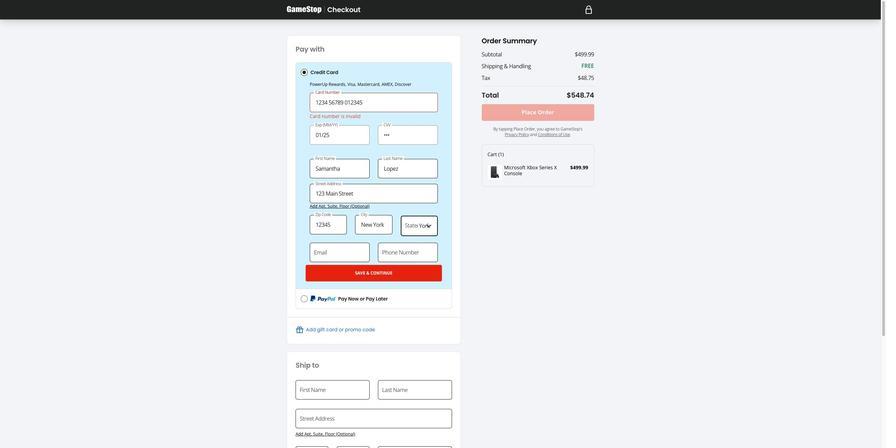 Task type: locate. For each thing, give the bounding box(es) containing it.
tab list
[[296, 62, 452, 309]]

None password field
[[378, 125, 438, 145]]

lock icon image
[[585, 6, 592, 14]]

None email field
[[310, 243, 370, 262]]

None text field
[[310, 93, 438, 112], [310, 159, 370, 178], [296, 380, 370, 400], [378, 380, 452, 400], [296, 409, 452, 428], [296, 446, 329, 448], [310, 93, 438, 112], [310, 159, 370, 178], [296, 380, 370, 400], [378, 380, 452, 400], [296, 409, 452, 428], [296, 446, 329, 448]]

None telephone field
[[378, 243, 438, 262]]

None text field
[[310, 125, 370, 145], [378, 159, 438, 178], [310, 184, 438, 203], [310, 215, 347, 234], [355, 215, 393, 234], [337, 446, 370, 448], [310, 125, 370, 145], [378, 159, 438, 178], [310, 184, 438, 203], [310, 215, 347, 234], [355, 215, 393, 234], [337, 446, 370, 448]]



Task type: describe. For each thing, give the bounding box(es) containing it.
gamestop image
[[287, 6, 321, 14]]

gift card image
[[296, 326, 304, 334]]

microsoft xbox series x console image
[[488, 165, 502, 179]]



